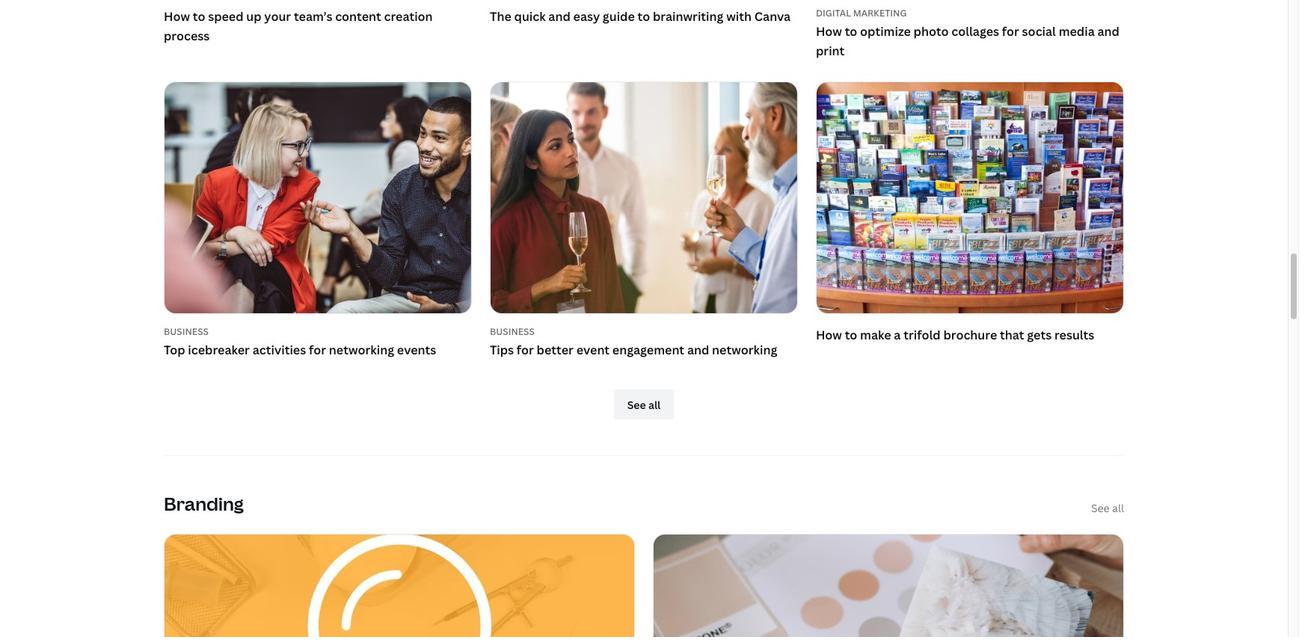 Task type: describe. For each thing, give the bounding box(es) containing it.
to left the make
[[845, 327, 858, 344]]

collages
[[952, 23, 1000, 40]]

event
[[577, 342, 610, 358]]

networking inside business tips for better event engagement and networking
[[712, 342, 778, 358]]

and inside business tips for better event engagement and networking
[[688, 342, 710, 358]]

see all link
[[1092, 500, 1125, 516]]

with
[[727, 9, 752, 25]]

how inside digital marketing how to optimize photo collages for social media and print
[[816, 23, 842, 40]]

that
[[1000, 327, 1025, 344]]

0 horizontal spatial and
[[549, 9, 571, 25]]

and inside digital marketing how to optimize photo collages for social media and print
[[1098, 23, 1120, 40]]

optimize
[[861, 23, 911, 40]]

photo
[[914, 23, 949, 40]]

business for tips
[[490, 326, 535, 338]]

events
[[397, 342, 436, 358]]

canva
[[755, 9, 791, 25]]

all
[[1113, 501, 1125, 515]]

to inside "how to speed up your team's content creation process"
[[193, 9, 205, 25]]

business for top
[[164, 326, 209, 338]]

activities
[[253, 342, 306, 358]]

print
[[816, 42, 845, 59]]

business link for networking
[[164, 326, 472, 338]]

make
[[861, 327, 892, 344]]

to inside digital marketing how to optimize photo collages for social media and print
[[845, 23, 858, 40]]

how for how to speed up your team's content creation process
[[164, 9, 190, 25]]

business top icebreaker activities for networking events
[[164, 326, 436, 358]]

trifold
[[904, 327, 941, 344]]

team's
[[294, 9, 333, 25]]

guide
[[603, 9, 635, 25]]

networking inside 'business top icebreaker activities for networking events'
[[329, 342, 394, 358]]

results
[[1055, 327, 1095, 344]]

tips for better event engagement and networking link
[[490, 341, 798, 360]]

digital
[[816, 7, 852, 20]]

icebreaker
[[188, 342, 250, 358]]

how to speed up your team's content creation process
[[164, 9, 433, 44]]

the quick and easy guide to brainwriting with canva link
[[490, 0, 798, 30]]

tips
[[490, 342, 514, 358]]

easy
[[574, 9, 600, 25]]

engagement
[[613, 342, 685, 358]]

brochure
[[944, 327, 998, 344]]

social
[[1023, 23, 1057, 40]]

business link for engagement
[[490, 326, 798, 338]]

for inside 'business top icebreaker activities for networking events'
[[309, 342, 326, 358]]

how to speed up your team's content creation process link
[[164, 0, 472, 49]]

how to make a trifold brochure that gets results
[[816, 327, 1095, 344]]



Task type: locate. For each thing, give the bounding box(es) containing it.
business link up engagement
[[490, 326, 798, 338]]

up
[[246, 9, 262, 25]]

a
[[894, 327, 901, 344]]

how for how to make a trifold brochure that gets results
[[816, 327, 842, 344]]

to right guide
[[638, 9, 650, 25]]

business link
[[164, 326, 472, 338], [490, 326, 798, 338]]

quick
[[514, 9, 546, 25]]

digital marketing link
[[816, 7, 1125, 20]]

how
[[164, 9, 190, 25], [816, 23, 842, 40], [816, 327, 842, 344]]

0 horizontal spatial business link
[[164, 326, 472, 338]]

for right tips
[[517, 342, 534, 358]]

0 horizontal spatial networking
[[329, 342, 394, 358]]

1 horizontal spatial business
[[490, 326, 535, 338]]

0 horizontal spatial for
[[309, 342, 326, 358]]

business up top
[[164, 326, 209, 338]]

business inside business tips for better event engagement and networking
[[490, 326, 535, 338]]

to up process
[[193, 9, 205, 25]]

and right media
[[1098, 23, 1120, 40]]

1 business from the left
[[164, 326, 209, 338]]

2 horizontal spatial for
[[1003, 23, 1020, 40]]

and right engagement
[[688, 342, 710, 358]]

the quick and easy guide to brainwriting with canva
[[490, 9, 791, 25]]

1 networking from the left
[[329, 342, 394, 358]]

business inside 'business top icebreaker activities for networking events'
[[164, 326, 209, 338]]

see
[[1092, 501, 1110, 515]]

branding
[[164, 492, 244, 517]]

better
[[537, 342, 574, 358]]

brainwriting
[[653, 9, 724, 25]]

networking
[[329, 342, 394, 358], [712, 342, 778, 358]]

2 business link from the left
[[490, 326, 798, 338]]

gets
[[1028, 327, 1052, 344]]

1 business link from the left
[[164, 326, 472, 338]]

and left easy
[[549, 9, 571, 25]]

the
[[490, 9, 512, 25]]

how left the make
[[816, 327, 842, 344]]

to down digital
[[845, 23, 858, 40]]

marketing
[[854, 7, 907, 20]]

business
[[164, 326, 209, 338], [490, 326, 535, 338]]

for right activities
[[309, 342, 326, 358]]

0 horizontal spatial business
[[164, 326, 209, 338]]

1 horizontal spatial for
[[517, 342, 534, 358]]

2 business from the left
[[490, 326, 535, 338]]

business up tips
[[490, 326, 535, 338]]

how to optimize photo collages for social media and print link
[[816, 22, 1125, 61]]

your
[[264, 9, 291, 25]]

business tips for better event engagement and networking
[[490, 326, 778, 358]]

and
[[549, 9, 571, 25], [1098, 23, 1120, 40], [688, 342, 710, 358]]

for
[[1003, 23, 1020, 40], [309, 342, 326, 358], [517, 342, 534, 358]]

speed
[[208, 9, 244, 25]]

see all
[[1092, 501, 1125, 515]]

media
[[1059, 23, 1095, 40]]

how inside "how to speed up your team's content creation process"
[[164, 9, 190, 25]]

2 networking from the left
[[712, 342, 778, 358]]

content
[[335, 9, 381, 25]]

2 horizontal spatial and
[[1098, 23, 1120, 40]]

top icebreaker activities for networking events link
[[164, 341, 472, 360]]

1 horizontal spatial networking
[[712, 342, 778, 358]]

for inside digital marketing how to optimize photo collages for social media and print
[[1003, 23, 1020, 40]]

how up process
[[164, 9, 190, 25]]

for inside business tips for better event engagement and networking
[[517, 342, 534, 358]]

process
[[164, 28, 210, 44]]

how down digital
[[816, 23, 842, 40]]

digital marketing how to optimize photo collages for social media and print
[[816, 7, 1120, 59]]

creation
[[384, 9, 433, 25]]

business link up top icebreaker activities for networking events link
[[164, 326, 472, 338]]

1 horizontal spatial business link
[[490, 326, 798, 338]]

how to make a trifold brochure that gets results link
[[816, 82, 1125, 349]]

for left social
[[1003, 23, 1020, 40]]

top
[[164, 342, 185, 358]]

to
[[193, 9, 205, 25], [638, 9, 650, 25], [845, 23, 858, 40], [845, 327, 858, 344]]

1 horizontal spatial and
[[688, 342, 710, 358]]



Task type: vqa. For each thing, say whether or not it's contained in the screenshot.
White Triangle Vector image
no



